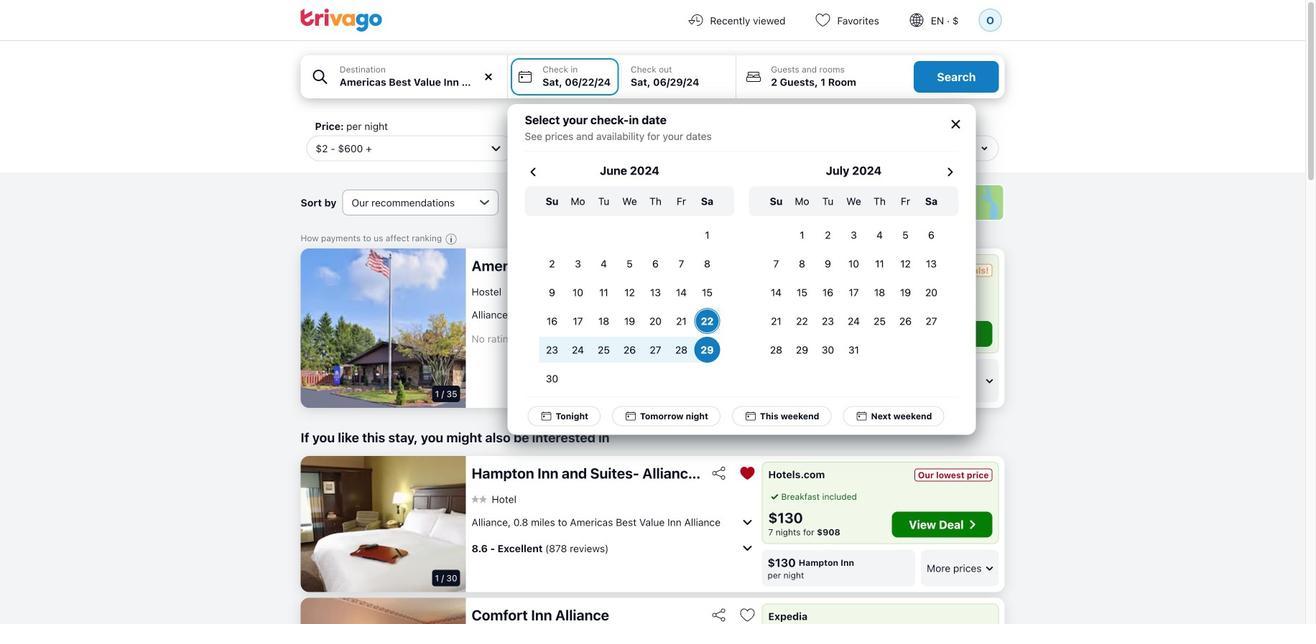 Task type: locate. For each thing, give the bounding box(es) containing it.
None field
[[301, 55, 507, 98]]

Where to? search field
[[340, 75, 499, 90]]

comfort inn alliance, (alliance, usa) image
[[301, 598, 466, 624]]

previous image
[[525, 163, 542, 181]]

hampton inn and suites- alliance,oh, (alliance, usa) image
[[301, 456, 466, 592]]



Task type: vqa. For each thing, say whether or not it's contained in the screenshot.
TRIVAGO LOGO in the left of the page
yes



Task type: describe. For each thing, give the bounding box(es) containing it.
clear image
[[482, 70, 495, 83]]

americas best value inn alliance, (alliance, usa) image
[[301, 249, 466, 408]]

trivago logo image
[[301, 9, 383, 32]]

next image
[[941, 163, 959, 181]]



